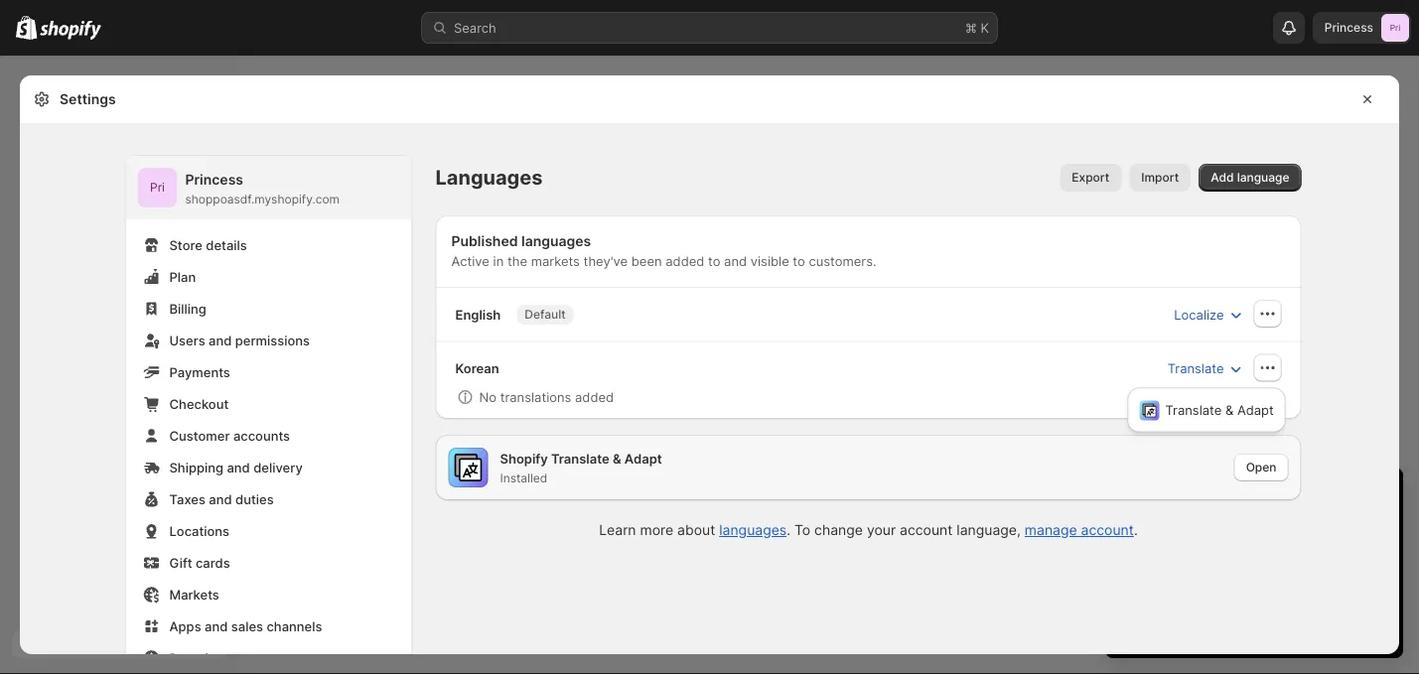 Task type: describe. For each thing, give the bounding box(es) containing it.
locations link
[[138, 517, 400, 545]]

k
[[981, 20, 989, 35]]

customer accounts link
[[138, 422, 400, 450]]

store details link
[[138, 231, 400, 259]]

princess for princess shoppoasdf.myshopify.com
[[185, 171, 243, 188]]

1 day left in your trial
[[1125, 485, 1320, 509]]

left
[[1180, 485, 1210, 509]]

export button
[[1060, 164, 1121, 192]]

more
[[640, 522, 673, 539]]

2 horizontal spatial to
[[1170, 521, 1182, 537]]

published languages active in the markets they've been added to and visible to customers.
[[451, 233, 876, 269]]

they've
[[584, 253, 628, 269]]

1 horizontal spatial languages
[[719, 522, 787, 539]]

apps and sales channels link
[[138, 613, 400, 641]]

gift cards
[[169, 555, 230, 571]]

and for duties
[[209, 492, 232, 507]]

taxes and duties
[[169, 492, 274, 507]]

your inside settings dialog
[[867, 522, 896, 539]]

languages inside published languages active in the markets they've been added to and visible to customers.
[[521, 233, 591, 250]]

and for sales
[[205, 619, 228, 634]]

princess for princess
[[1325, 20, 1373, 35]]

shipping and delivery link
[[138, 454, 400, 482]]

users and permissions link
[[138, 327, 400, 355]]

1 account from the left
[[900, 522, 953, 539]]

store details
[[169, 237, 247, 253]]

manage
[[1025, 522, 1077, 539]]

the
[[507, 253, 527, 269]]

shopify translate & adapt installed
[[500, 451, 662, 486]]

day
[[1140, 485, 1174, 509]]

manage account link
[[1025, 522, 1134, 539]]

domains link
[[138, 645, 400, 672]]

and for permissions
[[209, 333, 232, 348]]

translate & adapt
[[1165, 402, 1274, 418]]

plan
[[169, 269, 196, 285]]

1 horizontal spatial to
[[793, 253, 805, 269]]

apps
[[169, 619, 201, 634]]

pri button
[[138, 168, 177, 208]]

to
[[794, 522, 811, 539]]

in for the
[[493, 253, 504, 269]]

localize button
[[1162, 301, 1258, 328]]

domains
[[169, 650, 223, 666]]

translate inside shopify translate & adapt installed
[[551, 451, 610, 466]]

learn more about languages . to change your account language, manage account .
[[599, 522, 1138, 539]]

shopify translate & adapt link
[[500, 449, 666, 469]]

about
[[677, 522, 715, 539]]

markets link
[[138, 581, 400, 609]]

shopify
[[500, 451, 548, 466]]

⌘
[[965, 20, 977, 35]]

open link
[[1234, 454, 1289, 482]]

switch to a paid plan and get:
[[1125, 521, 1306, 537]]

princess shoppoasdf.myshopify.com
[[185, 171, 340, 207]]

a
[[1186, 521, 1193, 537]]

paid
[[1197, 521, 1223, 537]]

open
[[1246, 460, 1277, 475]]

settings dialog
[[20, 75, 1399, 674]]

apps and sales channels
[[169, 619, 322, 634]]

published
[[451, 233, 518, 250]]

visible
[[751, 253, 789, 269]]

gift cards link
[[138, 549, 400, 577]]

shipping
[[169, 460, 223, 475]]

translate for translate
[[1168, 361, 1224, 376]]

adapt inside 'link'
[[1237, 402, 1274, 418]]

english
[[455, 307, 501, 322]]

default
[[525, 307, 566, 322]]

change
[[814, 522, 863, 539]]

plan link
[[138, 263, 400, 291]]

users
[[169, 333, 205, 348]]

& inside shopify translate & adapt installed
[[613, 451, 621, 466]]

permissions
[[235, 333, 310, 348]]

1 . from the left
[[787, 522, 791, 539]]

users and permissions
[[169, 333, 310, 348]]

add language
[[1211, 170, 1290, 185]]

adapt inside shopify translate & adapt installed
[[625, 451, 662, 466]]



Task type: locate. For each thing, give the bounding box(es) containing it.
1 horizontal spatial in
[[1216, 485, 1232, 509]]

1 horizontal spatial &
[[1225, 402, 1234, 418]]

your right "change"
[[867, 522, 896, 539]]

to left visible
[[708, 253, 720, 269]]

taxes and duties link
[[138, 486, 400, 513]]

and inside users and permissions link
[[209, 333, 232, 348]]

1 horizontal spatial .
[[1134, 522, 1138, 539]]

billing
[[169, 301, 206, 316]]

translate for translate & adapt
[[1165, 402, 1222, 418]]

1
[[1125, 485, 1134, 509]]

cards
[[196, 555, 230, 571]]

in for your
[[1216, 485, 1232, 509]]

1 vertical spatial in
[[1216, 485, 1232, 509]]

added right been
[[666, 253, 705, 269]]

.
[[787, 522, 791, 539], [1134, 522, 1138, 539]]

your
[[1238, 485, 1279, 509], [867, 522, 896, 539]]

your inside dropdown button
[[1238, 485, 1279, 509]]

sales
[[231, 619, 263, 634]]

2 account from the left
[[1081, 522, 1134, 539]]

translate down translate dropdown button
[[1165, 402, 1222, 418]]

adapt up open
[[1237, 402, 1274, 418]]

0 vertical spatial your
[[1238, 485, 1279, 509]]

learn
[[599, 522, 636, 539]]

1 day left in your trial button
[[1105, 468, 1403, 509]]

translate inside 'link'
[[1165, 402, 1222, 418]]

customers.
[[809, 253, 876, 269]]

in
[[493, 253, 504, 269], [1216, 485, 1232, 509]]

added inside published languages active in the markets they've been added to and visible to customers.
[[666, 253, 705, 269]]

settings
[[60, 91, 116, 108]]

and for delivery
[[227, 460, 250, 475]]

added
[[666, 253, 705, 269], [575, 389, 614, 405]]

princess image
[[1381, 14, 1409, 42], [138, 168, 177, 208]]

shoppoasdf.myshopify.com
[[185, 192, 340, 207]]

your down open link
[[1238, 485, 1279, 509]]

1 vertical spatial added
[[575, 389, 614, 405]]

and down customer accounts
[[227, 460, 250, 475]]

princess image inside "shop settings menu" element
[[138, 168, 177, 208]]

0 vertical spatial princess image
[[1381, 14, 1409, 42]]

& up the "learn"
[[613, 451, 621, 466]]

shopify image
[[16, 15, 37, 39]]

1 vertical spatial &
[[613, 451, 621, 466]]

shipping and delivery
[[169, 460, 303, 475]]

0 vertical spatial adapt
[[1237, 402, 1274, 418]]

account down 1
[[1081, 522, 1134, 539]]

and right taxes
[[209, 492, 232, 507]]

languages left to
[[719, 522, 787, 539]]

& inside 'link'
[[1225, 402, 1234, 418]]

dialog
[[1407, 75, 1419, 654]]

store
[[169, 237, 202, 253]]

translate up "translate & adapt" 'link'
[[1168, 361, 1224, 376]]

0 vertical spatial &
[[1225, 402, 1234, 418]]

languages link
[[719, 522, 787, 539]]

search
[[454, 20, 496, 35]]

trial
[[1285, 485, 1320, 509]]

in left the
[[493, 253, 504, 269]]

locations
[[169, 523, 229, 539]]

1 horizontal spatial adapt
[[1237, 402, 1274, 418]]

account
[[900, 522, 953, 539], [1081, 522, 1134, 539]]

0 horizontal spatial .
[[787, 522, 791, 539]]

0 horizontal spatial in
[[493, 253, 504, 269]]

0 horizontal spatial &
[[613, 451, 621, 466]]

export
[[1072, 170, 1110, 185]]

0 vertical spatial in
[[493, 253, 504, 269]]

2 vertical spatial translate
[[551, 451, 610, 466]]

translations
[[500, 389, 571, 405]]

languages
[[435, 165, 543, 190]]

0 horizontal spatial account
[[900, 522, 953, 539]]

import
[[1141, 170, 1179, 185]]

markets
[[531, 253, 580, 269]]

0 horizontal spatial languages
[[521, 233, 591, 250]]

princess inside princess shoppoasdf.myshopify.com
[[185, 171, 243, 188]]

1 vertical spatial languages
[[719, 522, 787, 539]]

and inside shipping and delivery link
[[227, 460, 250, 475]]

and inside apps and sales channels link
[[205, 619, 228, 634]]

in inside 1 day left in your trial dropdown button
[[1216, 485, 1232, 509]]

translate & adapt link
[[1134, 394, 1280, 426]]

and left get:
[[1256, 521, 1279, 537]]

⌘ k
[[965, 20, 989, 35]]

. left to
[[787, 522, 791, 539]]

translate right 'shopify'
[[551, 451, 610, 466]]

checkout
[[169, 396, 229, 412]]

2 . from the left
[[1134, 522, 1138, 539]]

accounts
[[233, 428, 290, 443]]

1 vertical spatial adapt
[[625, 451, 662, 466]]

languages up markets
[[521, 233, 591, 250]]

get:
[[1283, 521, 1306, 537]]

switch
[[1125, 521, 1166, 537]]

customer
[[169, 428, 230, 443]]

import button
[[1129, 164, 1191, 192]]

delivery
[[253, 460, 303, 475]]

gift
[[169, 555, 192, 571]]

language
[[1237, 170, 1290, 185]]

0 vertical spatial princess
[[1325, 20, 1373, 35]]

1 vertical spatial translate
[[1165, 402, 1222, 418]]

and right users
[[209, 333, 232, 348]]

0 vertical spatial added
[[666, 253, 705, 269]]

details
[[206, 237, 247, 253]]

0 horizontal spatial princess
[[185, 171, 243, 188]]

adapt up more
[[625, 451, 662, 466]]

shop settings menu element
[[126, 156, 412, 674]]

customer accounts
[[169, 428, 290, 443]]

languages
[[521, 233, 591, 250], [719, 522, 787, 539]]

in inside published languages active in the markets they've been added to and visible to customers.
[[493, 253, 504, 269]]

and inside taxes and duties link
[[209, 492, 232, 507]]

account left the language,
[[900, 522, 953, 539]]

channels
[[267, 619, 322, 634]]

and right 'apps'
[[205, 619, 228, 634]]

language,
[[957, 522, 1021, 539]]

no translations added
[[479, 389, 614, 405]]

0 vertical spatial translate
[[1168, 361, 1224, 376]]

billing link
[[138, 295, 400, 323]]

and inside published languages active in the markets they've been added to and visible to customers.
[[724, 253, 747, 269]]

1 vertical spatial princess image
[[138, 168, 177, 208]]

add language button
[[1199, 164, 1301, 192]]

0 horizontal spatial added
[[575, 389, 614, 405]]

adapt
[[1237, 402, 1274, 418], [625, 451, 662, 466]]

translate inside dropdown button
[[1168, 361, 1224, 376]]

in right left at the right
[[1216, 485, 1232, 509]]

1 vertical spatial princess
[[185, 171, 243, 188]]

. down 1
[[1134, 522, 1138, 539]]

1 horizontal spatial your
[[1238, 485, 1279, 509]]

been
[[631, 253, 662, 269]]

0 horizontal spatial to
[[708, 253, 720, 269]]

payments link
[[138, 359, 400, 386]]

to left a
[[1170, 521, 1182, 537]]

added right translations
[[575, 389, 614, 405]]

0 vertical spatial languages
[[521, 233, 591, 250]]

1 horizontal spatial princess image
[[1381, 14, 1409, 42]]

1 horizontal spatial account
[[1081, 522, 1134, 539]]

0 horizontal spatial your
[[867, 522, 896, 539]]

0 horizontal spatial adapt
[[625, 451, 662, 466]]

shopify image
[[40, 20, 102, 40]]

0 horizontal spatial princess image
[[138, 168, 177, 208]]

to right visible
[[793, 253, 805, 269]]

translate
[[1168, 361, 1224, 376], [1165, 402, 1222, 418], [551, 451, 610, 466]]

translate button
[[1156, 355, 1258, 383]]

plan
[[1227, 521, 1253, 537]]

checkout link
[[138, 390, 400, 418]]

1 horizontal spatial added
[[666, 253, 705, 269]]

& down translate dropdown button
[[1225, 402, 1234, 418]]

1 horizontal spatial princess
[[1325, 20, 1373, 35]]

taxes
[[169, 492, 205, 507]]

no
[[479, 389, 497, 405]]

korean
[[455, 361, 499, 376]]

add
[[1211, 170, 1234, 185]]

1 vertical spatial your
[[867, 522, 896, 539]]

payments
[[169, 364, 230, 380]]

and left visible
[[724, 253, 747, 269]]

active
[[451, 253, 490, 269]]

duties
[[235, 492, 274, 507]]

markets
[[169, 587, 219, 602]]

to
[[708, 253, 720, 269], [793, 253, 805, 269], [1170, 521, 1182, 537]]



Task type: vqa. For each thing, say whether or not it's contained in the screenshot.
Search collections TEXT BOX
no



